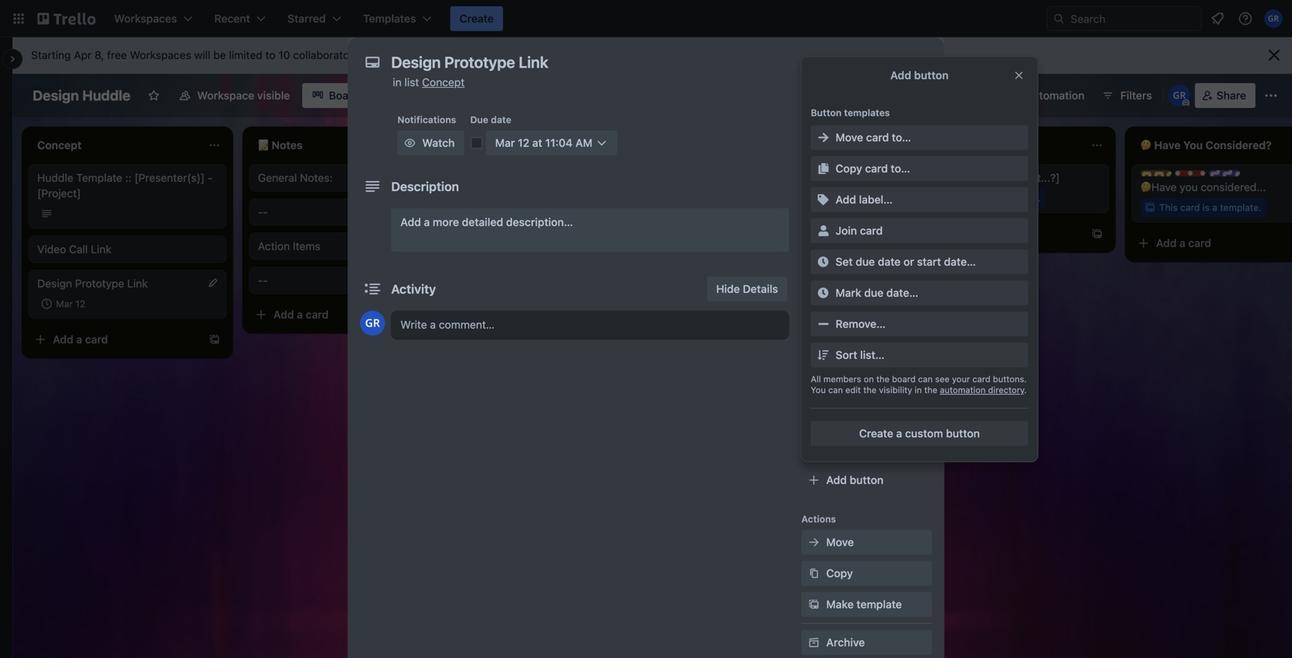 Task type: locate. For each thing, give the bounding box(es) containing it.
sm image left join
[[816, 223, 831, 239]]

this card is a template. down 🙋question [what about...?]
[[939, 193, 1041, 204]]

design down starting
[[33, 87, 79, 104]]

create inside button
[[460, 12, 494, 25]]

make template link
[[802, 592, 932, 617]]

design huddle
[[33, 87, 131, 104]]

power-ups
[[802, 357, 852, 368]]

1 vertical spatial date
[[878, 255, 901, 268]]

join card
[[836, 224, 883, 237]]

to up members
[[823, 108, 832, 119]]

link inside 'video call link' link
[[91, 243, 111, 256]]

a inside button
[[897, 427, 903, 440]]

sm image left mark at the top right of the page
[[816, 285, 831, 301]]

buttons.
[[993, 374, 1027, 384]]

1 vertical spatial mar
[[56, 299, 73, 309]]

edit card image
[[207, 277, 219, 289]]

sm image inside set due date or start date… button
[[816, 254, 831, 270]]

0 vertical spatial 12
[[518, 136, 530, 149]]

a down description
[[424, 216, 430, 229]]

sm image inside add label… 'button'
[[816, 192, 831, 208]]

0 vertical spatial date
[[491, 114, 512, 125]]

2 -- from the top
[[258, 274, 268, 287]]

0 vertical spatial power-
[[802, 357, 834, 368]]

card down you
[[1181, 202, 1201, 213]]

ups down visibility
[[887, 410, 907, 423]]

design
[[33, 87, 79, 104], [37, 277, 72, 290]]

1 vertical spatial --
[[258, 274, 268, 287]]

1 horizontal spatial link
[[127, 277, 148, 290]]

add button button
[[802, 468, 932, 493]]

0 vertical spatial --
[[258, 206, 268, 218]]

sm image inside automation button
[[1004, 83, 1026, 105]]

date right due
[[491, 114, 512, 125]]

card down templates
[[867, 131, 889, 144]]

create from template… image up attachment button
[[871, 228, 883, 240]]

the
[[877, 374, 890, 384], [864, 385, 877, 395], [925, 385, 938, 395]]

mar inside 'button'
[[495, 136, 515, 149]]

[what
[[979, 171, 1010, 184]]

button up move card to… button
[[914, 69, 949, 82]]

1 horizontal spatial mar
[[495, 136, 515, 149]]

am
[[576, 136, 593, 149]]

1 vertical spatial create from template… image
[[429, 309, 442, 321]]

1 vertical spatial due
[[865, 286, 884, 299]]

automation up the add button button
[[802, 450, 855, 461]]

a down mar 12
[[76, 333, 82, 346]]

--
[[258, 206, 268, 218], [258, 274, 268, 287]]

12 left at
[[518, 136, 530, 149]]

create a custom button button
[[811, 421, 1029, 446]]

👎negative
[[700, 171, 755, 184]]

Search field
[[1066, 7, 1202, 30]]

mar down due date
[[495, 136, 515, 149]]

button
[[811, 107, 842, 118]]

dates
[[827, 223, 856, 236]]

sm image for mark due date… "button"
[[816, 285, 831, 301]]

1 vertical spatial 12
[[75, 299, 85, 309]]

this card is a template.
[[718, 193, 821, 204], [939, 193, 1041, 204], [1160, 202, 1262, 213]]

to left 10
[[266, 49, 276, 61]]

sm image inside move link
[[806, 535, 822, 550]]

sm image left set
[[816, 254, 831, 270]]

mar
[[495, 136, 515, 149], [56, 299, 73, 309]]

sm image inside watch button
[[402, 135, 418, 151]]

sort list… button
[[811, 343, 1029, 368]]

create inside button
[[860, 427, 894, 440]]

0 horizontal spatial 12
[[75, 299, 85, 309]]

template. down 🙋question [what about...?] link
[[1000, 193, 1041, 204]]

sm image for make template link
[[806, 597, 822, 613]]

ups
[[834, 357, 852, 368], [887, 410, 907, 423]]

is down 🙋question [what about...?]
[[982, 193, 990, 204]]

items
[[293, 240, 321, 253]]

card up members
[[834, 108, 855, 119]]

this down 🤔have
[[1160, 202, 1178, 213]]

this card is a template. down 🤔have you considered... link at the top
[[1160, 202, 1262, 213]]

date inside button
[[878, 255, 901, 268]]

0 vertical spatial more
[[396, 49, 422, 61]]

about...?]
[[1013, 171, 1060, 184]]

0 vertical spatial to
[[266, 49, 276, 61]]

add label… button
[[811, 187, 1029, 212]]

0 vertical spatial design
[[33, 87, 79, 104]]

1 vertical spatial copy
[[827, 567, 853, 580]]

date… down set due date or start date…
[[887, 286, 919, 299]]

1 horizontal spatial automation
[[1026, 89, 1085, 102]]

0 horizontal spatial template.
[[779, 193, 821, 204]]

1 vertical spatial ups
[[887, 410, 907, 423]]

12 down the design prototype link
[[75, 299, 85, 309]]

copy inside button
[[836, 162, 863, 175]]

your
[[952, 374, 970, 384]]

link
[[91, 243, 111, 256], [127, 277, 148, 290]]

ups up members
[[834, 357, 852, 368]]

copy for copy card to…
[[836, 162, 863, 175]]

due inside set due date or start date… button
[[856, 255, 875, 268]]

1 vertical spatial create
[[860, 427, 894, 440]]

action items link
[[258, 239, 438, 254]]

sm image for the sort list… button
[[816, 347, 831, 363]]

0 vertical spatial ups
[[834, 357, 852, 368]]

8,
[[95, 49, 104, 61]]

design up mar 12 option
[[37, 277, 72, 290]]

due right set
[[856, 255, 875, 268]]

due right mark at the top right of the page
[[865, 286, 884, 299]]

sm image
[[1004, 83, 1026, 105], [816, 130, 831, 145], [402, 135, 418, 151], [816, 161, 831, 176], [816, 192, 831, 208], [806, 535, 822, 550], [806, 566, 822, 581], [806, 597, 822, 613]]

card inside all members on the board can see your card buttons. you can edit the visibility in the
[[973, 374, 991, 384]]

due inside mark due date… "button"
[[865, 286, 884, 299]]

design for design prototype link
[[37, 277, 72, 290]]

12 inside mar 12 option
[[75, 299, 85, 309]]

1 horizontal spatial 12
[[518, 136, 530, 149]]

0 horizontal spatial create from template… image
[[208, 333, 221, 346]]

mar down the design prototype link
[[56, 299, 73, 309]]

will
[[194, 49, 210, 61]]

0 vertical spatial link
[[91, 243, 111, 256]]

create
[[460, 12, 494, 25], [860, 427, 894, 440]]

collaborator
[[456, 49, 517, 61]]

add inside 'button'
[[836, 193, 857, 206]]

in down board
[[915, 385, 922, 395]]

in left the list
[[393, 76, 402, 89]]

sm image inside labels link
[[806, 160, 822, 176]]

1 horizontal spatial template.
[[1000, 193, 1041, 204]]

card down 🙋question [what about...?]
[[960, 193, 980, 204]]

date…
[[944, 255, 976, 268], [887, 286, 919, 299]]

sm image inside make template link
[[806, 597, 822, 613]]

a left custom
[[897, 427, 903, 440]]

to
[[266, 49, 276, 61], [823, 108, 832, 119]]

huddle template :: [presenter(s)] - [project]
[[37, 171, 213, 200]]

copy up make
[[827, 567, 853, 580]]

color: yellow, title: none image
[[1141, 170, 1172, 176]]

create from template… image
[[871, 228, 883, 240], [208, 333, 221, 346]]

None text field
[[384, 48, 897, 76]]

1 vertical spatial power-
[[850, 410, 887, 423]]

2 vertical spatial button
[[850, 474, 884, 487]]

card inside move card to… button
[[867, 131, 889, 144]]

0 vertical spatial in
[[393, 76, 402, 89]]

add to card
[[802, 108, 855, 119]]

create up 'collaborator'
[[460, 12, 494, 25]]

join card button
[[811, 218, 1029, 243]]

button right custom
[[947, 427, 980, 440]]

sm image left archive
[[806, 635, 822, 651]]

collaborators.
[[293, 49, 362, 61]]

workspace visible button
[[169, 83, 299, 108]]

sm image inside the sort list… button
[[816, 347, 831, 363]]

date left or
[[878, 255, 901, 268]]

move down actions
[[827, 536, 854, 549]]

huddle down the 8,
[[82, 87, 131, 104]]

in
[[393, 76, 402, 89], [915, 385, 922, 395]]

watch button
[[398, 131, 464, 155]]

1 vertical spatial move
[[827, 536, 854, 549]]

to… for move card to…
[[892, 131, 912, 144]]

can left see
[[919, 374, 933, 384]]

12 for mar 12 at 11:04 am
[[518, 136, 530, 149]]

0 horizontal spatial is
[[762, 193, 769, 204]]

1 vertical spatial link
[[127, 277, 148, 290]]

1 vertical spatial can
[[829, 385, 843, 395]]

huddle up [project]
[[37, 171, 73, 184]]

0 vertical spatial copy
[[836, 162, 863, 175]]

copy up the checklist
[[836, 162, 863, 175]]

this card is a template. down [i'm
[[718, 193, 821, 204]]

🤔have you considered... link
[[1141, 180, 1293, 195]]

this down 👎negative
[[718, 193, 737, 204]]

card down [i'm
[[739, 193, 759, 204]]

card right join
[[860, 224, 883, 237]]

1 horizontal spatial in
[[915, 385, 922, 395]]

sm image left sort
[[816, 347, 831, 363]]

move
[[836, 131, 864, 144], [827, 536, 854, 549]]

members
[[827, 130, 875, 143]]

0 horizontal spatial greg robinson (gregrobinson96) image
[[360, 311, 385, 336]]

1 horizontal spatial this card is a template.
[[939, 193, 1041, 204]]

workspaces
[[130, 49, 191, 61]]

link right "call"
[[91, 243, 111, 256]]

color: purple, title: none image
[[1210, 170, 1241, 176]]

1 horizontal spatial to
[[823, 108, 832, 119]]

at
[[533, 136, 543, 149]]

12
[[518, 136, 530, 149], [75, 299, 85, 309]]

mar for mar 12 at 11:04 am
[[495, 136, 515, 149]]

watch
[[422, 136, 455, 149]]

remove… button
[[811, 312, 1029, 337]]

template
[[76, 171, 122, 184]]

template. down "considered..."
[[1221, 202, 1262, 213]]

0 horizontal spatial more
[[396, 49, 422, 61]]

0 vertical spatial move
[[836, 131, 864, 144]]

add a more detailed description…
[[401, 216, 573, 229]]

0 vertical spatial mar
[[495, 136, 515, 149]]

date
[[491, 114, 512, 125], [878, 255, 901, 268]]

0 horizontal spatial date…
[[887, 286, 919, 299]]

power- down the edit
[[850, 410, 887, 423]]

0 vertical spatial date…
[[944, 255, 976, 268]]

card down mar 12
[[85, 333, 108, 346]]

sort list…
[[836, 349, 885, 361]]

button up move link
[[850, 474, 884, 487]]

0 vertical spatial huddle
[[82, 87, 131, 104]]

can down members
[[829, 385, 843, 395]]

1 horizontal spatial this
[[939, 193, 958, 204]]

sm image inside move card to… button
[[816, 130, 831, 145]]

12 inside mar 12 at 11:04 am 'button'
[[518, 136, 530, 149]]

1 -- link from the top
[[258, 204, 438, 220]]

0 horizontal spatial this
[[718, 193, 737, 204]]

-- down action at the left top of the page
[[258, 274, 268, 287]]

hide details
[[717, 283, 779, 295]]

activity
[[391, 282, 436, 297]]

2 vertical spatial greg robinson (gregrobinson96) image
[[360, 311, 385, 336]]

1 vertical spatial button
[[947, 427, 980, 440]]

sm image inside archive link
[[806, 635, 822, 651]]

👎negative [i'm not sure about...]
[[700, 171, 866, 184]]

add a more detailed description… link
[[391, 208, 789, 252]]

sm image for move card to… button
[[816, 130, 831, 145]]

greg robinson (gregrobinson96) image
[[1265, 9, 1283, 28], [1169, 85, 1191, 106], [360, 311, 385, 336]]

sm image for labels link
[[806, 160, 822, 176]]

date… right start
[[944, 255, 976, 268]]

🤔have you considered...
[[1141, 181, 1267, 194]]

1 vertical spatial greg robinson (gregrobinson96) image
[[1169, 85, 1191, 106]]

mark
[[836, 286, 862, 299]]

a down [what
[[992, 193, 997, 204]]

0 vertical spatial create
[[460, 12, 494, 25]]

create from template… image down edit card image
[[208, 333, 221, 346]]

0 vertical spatial to…
[[892, 131, 912, 144]]

sm image left cover
[[806, 285, 822, 300]]

sm image down button
[[806, 129, 822, 145]]

description
[[391, 179, 459, 194]]

0 horizontal spatial huddle
[[37, 171, 73, 184]]

1 vertical spatial date…
[[887, 286, 919, 299]]

primary element
[[0, 0, 1293, 37]]

1 horizontal spatial huddle
[[82, 87, 131, 104]]

-- link down action items link
[[258, 273, 438, 288]]

sm image inside copy card to… button
[[816, 161, 831, 176]]

move down button templates at the top of page
[[836, 131, 864, 144]]

is for [i'm
[[762, 193, 769, 204]]

0 vertical spatial due
[[856, 255, 875, 268]]

mar inside option
[[56, 299, 73, 309]]

custom
[[827, 317, 867, 330]]

design prototype link link
[[37, 276, 218, 292]]

0 horizontal spatial mar
[[56, 299, 73, 309]]

notes:
[[300, 171, 333, 184]]

to… down move card to… button
[[891, 162, 911, 175]]

0 vertical spatial create from template… image
[[871, 228, 883, 240]]

power- up all
[[802, 357, 834, 368]]

2 horizontal spatial this card is a template.
[[1160, 202, 1262, 213]]

members
[[824, 374, 862, 384]]

is down 🤔have you considered... at top right
[[1203, 202, 1210, 213]]

0 vertical spatial -- link
[[258, 204, 438, 220]]

workspace
[[197, 89, 254, 102]]

2 horizontal spatial this
[[1160, 202, 1178, 213]]

1 horizontal spatial date…
[[944, 255, 976, 268]]

sm image right not
[[806, 160, 822, 176]]

design inside board name text field
[[33, 87, 79, 104]]

sm image for watch button
[[402, 135, 418, 151]]

-- link down general notes: link
[[258, 204, 438, 220]]

1 horizontal spatial date
[[878, 255, 901, 268]]

link down 'video call link' link
[[127, 277, 148, 290]]

-
[[208, 171, 213, 184], [258, 206, 263, 218], [263, 206, 268, 218], [258, 274, 263, 287], [263, 274, 268, 287]]

0 vertical spatial automation
[[1026, 89, 1085, 102]]

template. for not
[[779, 193, 821, 204]]

to… up copy card to… button
[[892, 131, 912, 144]]

add button up actions
[[827, 474, 884, 487]]

-- up action at the left top of the page
[[258, 206, 268, 218]]

sm image for join card button
[[816, 223, 831, 239]]

[presenter(s)]
[[135, 171, 205, 184]]

1 vertical spatial add button
[[827, 474, 884, 487]]

0 horizontal spatial add button
[[827, 474, 884, 487]]

1 horizontal spatial can
[[919, 374, 933, 384]]

create down add power-ups
[[860, 427, 894, 440]]

sm image down cover
[[816, 316, 831, 332]]

move link
[[802, 530, 932, 555]]

sm image inside the members link
[[806, 129, 822, 145]]

sm image inside copy link
[[806, 566, 822, 581]]

0 horizontal spatial this card is a template.
[[718, 193, 821, 204]]

add a card
[[494, 227, 550, 240], [1157, 237, 1212, 250], [274, 308, 329, 321], [53, 333, 108, 346]]

dates button
[[802, 218, 932, 243]]

move inside button
[[836, 131, 864, 144]]

link inside design prototype link link
[[127, 277, 148, 290]]

sm image for archive link
[[806, 635, 822, 651]]

list
[[405, 76, 419, 89]]

sm image for copy link
[[806, 566, 822, 581]]

1 horizontal spatial more
[[433, 216, 459, 229]]

2 horizontal spatial greg robinson (gregrobinson96) image
[[1265, 9, 1283, 28]]

create for create
[[460, 12, 494, 25]]

sm image inside mark due date… "button"
[[816, 285, 831, 301]]

card inside copy card to… button
[[866, 162, 888, 175]]

1 horizontal spatial is
[[982, 193, 990, 204]]

this for 👎negative
[[718, 193, 737, 204]]

more left detailed
[[433, 216, 459, 229]]

2 horizontal spatial template.
[[1221, 202, 1262, 213]]

-- link
[[258, 204, 438, 220], [258, 273, 438, 288]]

0 horizontal spatial link
[[91, 243, 111, 256]]

create from template… image
[[1091, 228, 1104, 240], [429, 309, 442, 321]]

1 horizontal spatial create from template… image
[[1091, 228, 1104, 240]]

automation left filters button
[[1026, 89, 1085, 102]]

1 vertical spatial to…
[[891, 162, 911, 175]]

1 vertical spatial in
[[915, 385, 922, 395]]

0 vertical spatial greg robinson (gregrobinson96) image
[[1265, 9, 1283, 28]]

1 vertical spatial more
[[433, 216, 459, 229]]

0 horizontal spatial create
[[460, 12, 494, 25]]

add button up move card to… button
[[891, 69, 949, 82]]

sm image for the members link
[[806, 129, 822, 145]]

a down [i'm
[[771, 193, 777, 204]]

.
[[1025, 385, 1027, 395]]

sm image inside join card button
[[816, 223, 831, 239]]

card up automation directory link
[[973, 374, 991, 384]]

show menu image
[[1264, 88, 1280, 103]]

button inside create a custom button button
[[947, 427, 980, 440]]

is
[[762, 193, 769, 204], [982, 193, 990, 204], [1203, 202, 1210, 213]]

0 horizontal spatial can
[[829, 385, 843, 395]]

sm image
[[806, 129, 822, 145], [806, 160, 822, 176], [816, 223, 831, 239], [816, 254, 831, 270], [806, 285, 822, 300], [816, 285, 831, 301], [816, 316, 831, 332], [816, 347, 831, 363], [806, 635, 822, 651]]

1 vertical spatial create from template… image
[[208, 333, 221, 346]]

1 vertical spatial automation
[[802, 450, 855, 461]]

is down [i'm
[[762, 193, 769, 204]]

0 vertical spatial can
[[919, 374, 933, 384]]

automation inside button
[[1026, 89, 1085, 102]]

move card to… button
[[811, 125, 1029, 150]]

1 vertical spatial design
[[37, 277, 72, 290]]

attachment
[[827, 255, 887, 267]]

1 vertical spatial -- link
[[258, 273, 438, 288]]

1 horizontal spatial create
[[860, 427, 894, 440]]

1 horizontal spatial ups
[[887, 410, 907, 423]]

more up the list
[[396, 49, 422, 61]]

[i'm
[[758, 171, 777, 184]]

prototype
[[75, 277, 124, 290]]

this down 🙋question
[[939, 193, 958, 204]]

sm image inside cover link
[[806, 285, 822, 300]]

0 vertical spatial add button
[[891, 69, 949, 82]]

link for video call link
[[91, 243, 111, 256]]

card up label…
[[866, 162, 888, 175]]

share button
[[1195, 83, 1256, 108]]

concept
[[422, 76, 465, 89]]

template. down 👎negative [i'm not sure about...] link
[[779, 193, 821, 204]]

1 vertical spatial huddle
[[37, 171, 73, 184]]

1 horizontal spatial add button
[[891, 69, 949, 82]]

filters button
[[1098, 83, 1157, 108]]

sm image inside remove… button
[[816, 316, 831, 332]]



Task type: vqa. For each thing, say whether or not it's contained in the screenshot.
Remove…
yes



Task type: describe. For each thing, give the bounding box(es) containing it.
huddle inside board name text field
[[82, 87, 131, 104]]

all
[[811, 374, 821, 384]]

::
[[125, 171, 132, 184]]

copy card to…
[[836, 162, 911, 175]]

1 horizontal spatial create from template… image
[[871, 228, 883, 240]]

apr
[[74, 49, 92, 61]]

this for 🙋question
[[939, 193, 958, 204]]

templates
[[844, 107, 890, 118]]

0 horizontal spatial date
[[491, 114, 512, 125]]

a down you
[[1180, 237, 1186, 250]]

more inside add a more detailed description… link
[[433, 216, 459, 229]]

free
[[107, 49, 127, 61]]

general notes: link
[[258, 170, 438, 186]]

action
[[258, 240, 290, 253]]

Mark due date as complete checkbox
[[471, 137, 483, 149]]

1 -- from the top
[[258, 206, 268, 218]]

sure
[[800, 171, 821, 184]]

sm image for remove… button
[[816, 316, 831, 332]]

sm image for cover link
[[806, 285, 822, 300]]

labels
[[827, 161, 860, 174]]

due for set
[[856, 255, 875, 268]]

see
[[936, 374, 950, 384]]

mar for mar 12
[[56, 299, 73, 309]]

0 horizontal spatial power-
[[802, 357, 834, 368]]

Mar 12 checkbox
[[37, 295, 90, 313]]

Board name text field
[[25, 83, 138, 108]]

create for create a custom button
[[860, 427, 894, 440]]

date… inside button
[[944, 255, 976, 268]]

on
[[864, 374, 874, 384]]

visible
[[257, 89, 290, 102]]

learn more about collaborator limits link
[[365, 49, 546, 61]]

call
[[69, 243, 88, 256]]

due for mark
[[865, 286, 884, 299]]

0 horizontal spatial ups
[[834, 357, 852, 368]]

sm image for add label… 'button'
[[816, 192, 831, 208]]

edit
[[846, 385, 861, 395]]

share
[[1217, 89, 1247, 102]]

design prototype link
[[37, 277, 148, 290]]

limited
[[229, 49, 263, 61]]

the right "on"
[[877, 374, 890, 384]]

card right detailed
[[527, 227, 550, 240]]

board
[[329, 89, 359, 102]]

huddle inside huddle template :: [presenter(s)] - [project]
[[37, 171, 73, 184]]

sm image for copy card to… button
[[816, 161, 831, 176]]

1 horizontal spatial power-
[[850, 410, 887, 423]]

add label…
[[836, 193, 893, 206]]

add inside button
[[827, 474, 847, 487]]

ups inside add power-ups link
[[887, 410, 907, 423]]

button inside the add button button
[[850, 474, 884, 487]]

copy for copy
[[827, 567, 853, 580]]

board link
[[303, 83, 369, 108]]

general
[[258, 171, 297, 184]]

sm image for automation button
[[1004, 83, 1026, 105]]

👎negative [i'm not sure about...] link
[[700, 170, 880, 186]]

description…
[[506, 216, 573, 229]]

huddle template :: [presenter(s)] - [project] link
[[37, 170, 218, 201]]

remove…
[[836, 318, 886, 330]]

1 horizontal spatial greg robinson (gregrobinson96) image
[[1169, 85, 1191, 106]]

label…
[[859, 193, 893, 206]]

sm image for move link
[[806, 535, 822, 550]]

0 horizontal spatial in
[[393, 76, 402, 89]]

sort
[[836, 349, 858, 361]]

automation directory .
[[940, 385, 1027, 395]]

mark due date…
[[836, 286, 919, 299]]

search image
[[1053, 12, 1066, 25]]

11:04
[[545, 136, 573, 149]]

filters
[[1121, 89, 1153, 102]]

automation button
[[1004, 83, 1094, 108]]

set due date or start date…
[[836, 255, 976, 268]]

link for design prototype link
[[127, 277, 148, 290]]

open information menu image
[[1238, 11, 1254, 26]]

mar 12
[[56, 299, 85, 309]]

button templates
[[811, 107, 890, 118]]

starting apr 8, free workspaces will be limited to 10 collaborators. learn more about collaborator limits
[[31, 49, 546, 61]]

star or unstar board image
[[148, 89, 160, 102]]

copy card to… button
[[811, 156, 1029, 181]]

copy link
[[802, 561, 932, 586]]

move for move
[[827, 536, 854, 549]]

template. for about...?]
[[1000, 193, 1041, 204]]

cover link
[[802, 280, 932, 305]]

custom fields
[[827, 317, 900, 330]]

0 horizontal spatial automation
[[802, 450, 855, 461]]

card down 🤔have you considered... at top right
[[1189, 237, 1212, 250]]

date… inside "button"
[[887, 286, 919, 299]]

this card is a template. for [i'm
[[718, 193, 821, 204]]

custom fields button
[[802, 316, 932, 331]]

or
[[904, 255, 915, 268]]

2 -- link from the top
[[258, 273, 438, 288]]

color: red, title: none image
[[1175, 170, 1206, 176]]

sm image for set due date or start date… button
[[816, 254, 831, 270]]

a down 🤔have you considered... link at the top
[[1213, 202, 1218, 213]]

🙋question [what about...?]
[[920, 171, 1060, 184]]

you
[[1180, 181, 1198, 194]]

10
[[279, 49, 290, 61]]

automation directory link
[[940, 385, 1025, 395]]

0 notifications image
[[1209, 9, 1227, 28]]

to… for copy card to…
[[891, 162, 911, 175]]

labels link
[[802, 155, 932, 180]]

a down items
[[297, 308, 303, 321]]

12 for mar 12
[[75, 299, 85, 309]]

design for design huddle
[[33, 87, 79, 104]]

start
[[917, 255, 942, 268]]

make template
[[827, 598, 902, 611]]

card down items
[[306, 308, 329, 321]]

detailed
[[462, 216, 503, 229]]

- inside huddle template :: [presenter(s)] - [project]
[[208, 171, 213, 184]]

0 vertical spatial button
[[914, 69, 949, 82]]

is for [what
[[982, 193, 990, 204]]

the down see
[[925, 385, 938, 395]]

due date
[[471, 114, 512, 125]]

visibility
[[879, 385, 913, 395]]

add power-ups link
[[802, 404, 932, 429]]

move card to…
[[836, 131, 912, 144]]

2 horizontal spatial is
[[1203, 202, 1210, 213]]

0 horizontal spatial create from template… image
[[429, 309, 442, 321]]

in inside all members on the board can see your card buttons. you can edit the visibility in the
[[915, 385, 922, 395]]

the down "on"
[[864, 385, 877, 395]]

list…
[[861, 349, 885, 361]]

🙋question
[[920, 171, 976, 184]]

workspace visible
[[197, 89, 290, 102]]

[project]
[[37, 187, 81, 200]]

mar 12 at 11:04 am button
[[486, 131, 618, 155]]

archive
[[827, 636, 865, 649]]

card inside join card button
[[860, 224, 883, 237]]

Write a comment text field
[[391, 311, 789, 339]]

actions
[[802, 514, 836, 525]]

about
[[425, 49, 454, 61]]

video
[[37, 243, 66, 256]]

all members on the board can see your card buttons. you can edit the visibility in the
[[811, 374, 1027, 395]]

custom
[[906, 427, 944, 440]]

about...]
[[824, 171, 866, 184]]

0 horizontal spatial to
[[266, 49, 276, 61]]

move for move card to…
[[836, 131, 864, 144]]

attachment button
[[802, 249, 932, 274]]

general notes:
[[258, 171, 333, 184]]

a right detailed
[[518, 227, 524, 240]]

0 vertical spatial create from template… image
[[1091, 228, 1104, 240]]

add button inside button
[[827, 474, 884, 487]]

in list concept
[[393, 76, 465, 89]]

checklist
[[827, 192, 874, 205]]

🤔have
[[1141, 181, 1177, 194]]

this card is a template. for [what
[[939, 193, 1041, 204]]

close popover image
[[1013, 69, 1026, 82]]



